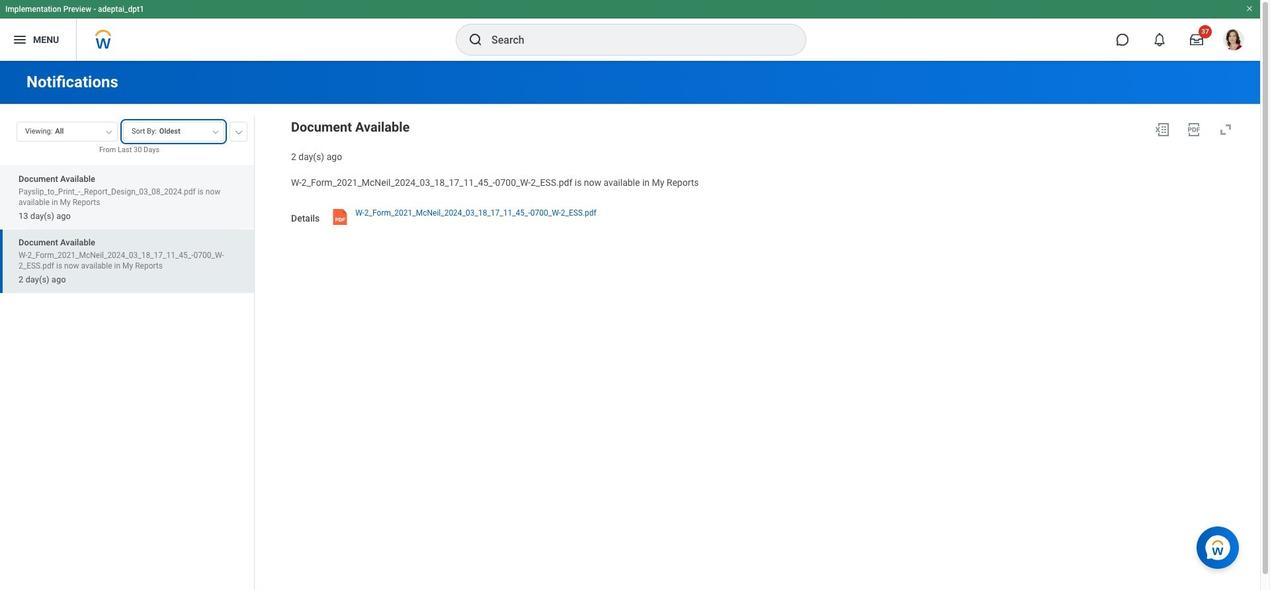 Task type: locate. For each thing, give the bounding box(es) containing it.
inbox large image
[[1191, 33, 1204, 46]]

region
[[291, 116, 1240, 163]]

profile logan mcneil image
[[1224, 29, 1245, 53]]

fullscreen image
[[1218, 122, 1234, 138]]

main content
[[0, 61, 1261, 590]]

justify image
[[12, 32, 28, 48]]

Search Workday  search field
[[492, 25, 779, 54]]

banner
[[0, 0, 1261, 61]]

tab panel
[[0, 116, 254, 590]]



Task type: describe. For each thing, give the bounding box(es) containing it.
export to excel image
[[1155, 122, 1171, 138]]

view printable version (pdf) image
[[1187, 122, 1203, 138]]

search image
[[468, 32, 484, 48]]

close environment banner image
[[1246, 5, 1254, 13]]

inbox items list box
[[0, 165, 254, 590]]

more image
[[235, 128, 243, 134]]

notifications large image
[[1154, 33, 1167, 46]]



Task type: vqa. For each thing, say whether or not it's contained in the screenshot.
Fullscreen icon
yes



